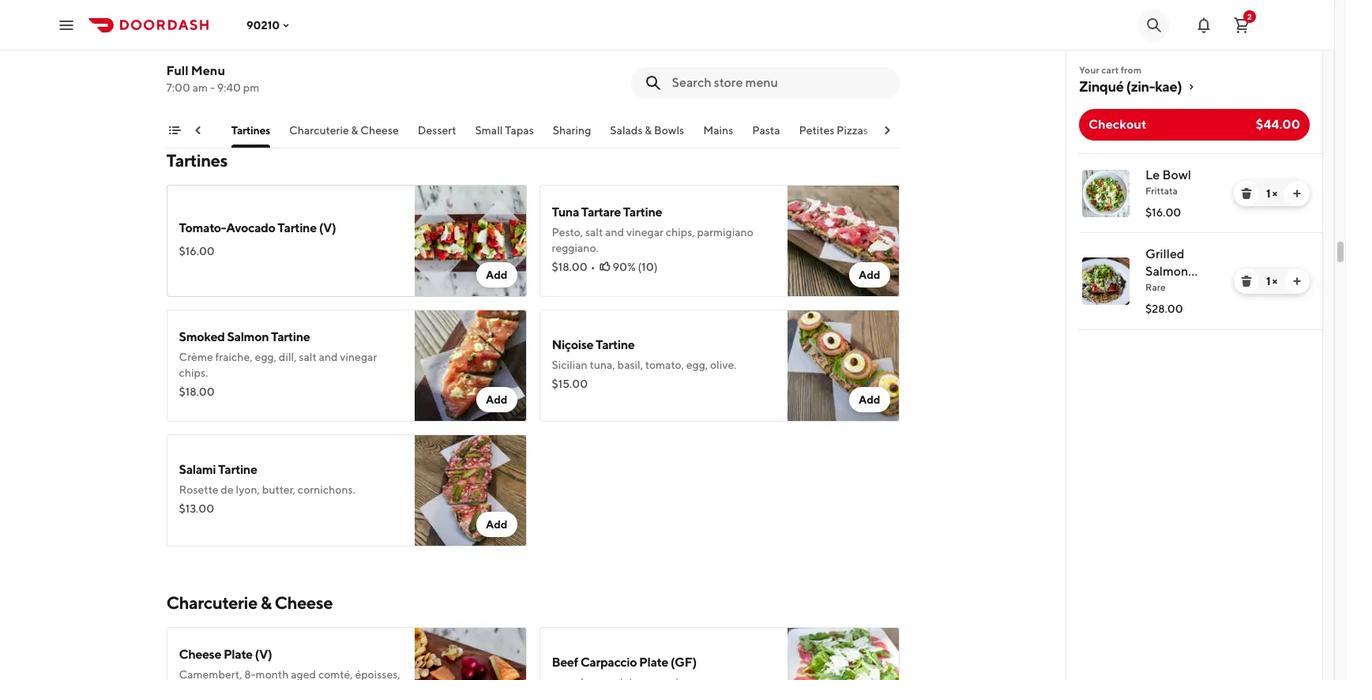 Task type: vqa. For each thing, say whether or not it's contained in the screenshot.
Acai
no



Task type: locate. For each thing, give the bounding box(es) containing it.
cheese
[[361, 124, 399, 137], [275, 593, 333, 613], [179, 647, 221, 662]]

2 smoked from the top
[[179, 330, 225, 345]]

0 vertical spatial remove item from cart image
[[1241, 187, 1253, 200]]

(gf) for grilled salmon plate (gf)
[[1179, 281, 1205, 296]]

1 smoked from the top
[[179, 12, 225, 27]]

2 horizontal spatial plate
[[1146, 281, 1176, 296]]

remove item from cart image
[[1241, 187, 1253, 200], [1241, 275, 1253, 288]]

1 1 × from the top
[[1267, 187, 1278, 200]]

&
[[351, 124, 358, 137], [645, 124, 652, 137], [261, 593, 271, 613]]

tartines down pm at the left
[[231, 124, 270, 137]]

salmon up fraiche,
[[227, 330, 269, 345]]

grilled salmon plate (gf) image
[[1083, 258, 1130, 305]]

0 vertical spatial (v)
[[319, 220, 336, 236]]

egg,
[[255, 351, 277, 364], [687, 359, 708, 371]]

$28.00
[[1146, 303, 1184, 315]]

grilled salmon plate (gf)
[[1146, 247, 1205, 296]]

0 vertical spatial vinegar
[[627, 226, 664, 239]]

vinegar inside smoked salmon tartine crème fraiche, egg, dill, salt and vinegar chips. $18.00
[[340, 351, 377, 364]]

mains button
[[703, 122, 734, 148]]

vinegar right dill,
[[340, 351, 377, 364]]

salmon inside the grilled salmon plate (gf)
[[1146, 264, 1189, 279]]

gratin
[[239, 33, 268, 46]]

0 vertical spatial charcuterie
[[289, 124, 349, 137]]

salt down tartare
[[586, 226, 603, 239]]

charcuterie inside button
[[289, 124, 349, 137]]

carpaccio right beef
[[581, 655, 637, 670]]

tartines right pizzas
[[887, 124, 927, 137]]

0 vertical spatial and
[[605, 226, 624, 239]]

pesto,
[[552, 226, 583, 239]]

2 vertical spatial salmon
[[227, 330, 269, 345]]

add for tomato-avocado tartine (v)
[[486, 269, 508, 281]]

0 vertical spatial salt
[[586, 226, 603, 239]]

lyon,
[[236, 484, 260, 496]]

1 horizontal spatial charcuterie
[[289, 124, 349, 137]]

0 vertical spatial carpaccio
[[271, 12, 328, 27]]

0 vertical spatial $16.00
[[1146, 206, 1182, 219]]

1 × left add one to cart image
[[1267, 275, 1278, 288]]

0 vertical spatial (gf)
[[330, 12, 356, 27]]

2 vertical spatial cheese
[[179, 647, 221, 662]]

tartine right avocado
[[278, 220, 317, 236]]

•
[[591, 261, 596, 273]]

0 horizontal spatial (gf)
[[330, 12, 356, 27]]

with
[[179, 33, 201, 46]]

tartine up dill,
[[271, 330, 310, 345]]

2 1 × from the top
[[1267, 275, 1278, 288]]

1 1 from the top
[[1267, 187, 1271, 200]]

list
[[1067, 153, 1323, 330]]

0 vertical spatial 1
[[1267, 187, 1271, 200]]

niçoise tartine image
[[788, 310, 900, 422]]

cheese plate (v)
[[179, 647, 272, 662]]

smoked salmon carpaccio (gf) image
[[415, 0, 527, 104]]

1 × for grilled salmon plate (gf)
[[1267, 275, 1278, 288]]

1 vertical spatial (v)
[[255, 647, 272, 662]]

tartines down plates button
[[166, 150, 228, 171]]

salmon for plate
[[1146, 264, 1189, 279]]

egg, left dill,
[[255, 351, 277, 364]]

beef carpaccio plate (gf)
[[552, 655, 697, 670]]

add button
[[476, 262, 517, 288], [850, 262, 890, 288], [476, 387, 517, 413], [850, 387, 890, 413], [476, 512, 517, 537]]

smoked inside smoked salmon tartine crème fraiche, egg, dill, salt and vinegar chips. $18.00
[[179, 330, 225, 345]]

0 vertical spatial 1 ×
[[1267, 187, 1278, 200]]

$18.00 down chips.
[[179, 386, 215, 398]]

egg, left "olive."
[[687, 359, 708, 371]]

tomato,
[[646, 359, 684, 371]]

2 remove item from cart image from the top
[[1241, 275, 1253, 288]]

tartine up tuna, at the bottom of the page
[[596, 337, 635, 352]]

0 horizontal spatial tartines
[[166, 150, 228, 171]]

niçoise
[[552, 337, 594, 352]]

0 horizontal spatial egg,
[[255, 351, 277, 364]]

90210 button
[[247, 19, 293, 31]]

0 vertical spatial salmon
[[227, 12, 269, 27]]

plate
[[1146, 281, 1176, 296], [224, 647, 253, 662], [639, 655, 669, 670]]

remove item from cart image left add one to cart image
[[1241, 275, 1253, 288]]

1 horizontal spatial and
[[605, 226, 624, 239]]

1 left add one to cart image
[[1267, 275, 1271, 288]]

(10)
[[638, 261, 658, 273]]

& inside the "charcuterie & cheese" button
[[351, 124, 358, 137]]

0 horizontal spatial $18.00
[[179, 386, 215, 398]]

1 vertical spatial and
[[319, 351, 338, 364]]

0 horizontal spatial salt
[[299, 351, 317, 364]]

1 vertical spatial vinegar
[[340, 351, 377, 364]]

1 × left add one to cart icon
[[1267, 187, 1278, 200]]

2 horizontal spatial cheese
[[361, 124, 399, 137]]

1 × from the top
[[1273, 187, 1278, 200]]

$18.00 down reggiano.
[[552, 261, 588, 273]]

2 horizontal spatial (gf)
[[1179, 281, 1205, 296]]

cheese plate (v) image
[[415, 628, 527, 680]]

2 vertical spatial (gf)
[[671, 655, 697, 670]]

1 vertical spatial smoked
[[179, 330, 225, 345]]

0 horizontal spatial $16.00
[[179, 245, 215, 258]]

tartine for avocado
[[278, 220, 317, 236]]

smoked salmon carpaccio (gf) with potato gratin dauphinois or avocado salad $19.00
[[179, 12, 383, 81]]

salmon down grilled
[[1146, 264, 1189, 279]]

add button for smoked salmon tartine
[[476, 387, 517, 413]]

(gf) inside smoked salmon carpaccio (gf) with potato gratin dauphinois or avocado salad $19.00
[[330, 12, 356, 27]]

sicilian
[[552, 359, 588, 371]]

zinqué
[[1080, 78, 1124, 95]]

salads
[[610, 124, 643, 137]]

× left add one to cart image
[[1273, 275, 1278, 288]]

tartine
[[623, 205, 662, 220], [278, 220, 317, 236], [271, 330, 310, 345], [596, 337, 635, 352], [218, 462, 257, 477]]

0 horizontal spatial &
[[261, 593, 271, 613]]

salmon inside smoked salmon carpaccio (gf) with potato gratin dauphinois or avocado salad $19.00
[[227, 12, 269, 27]]

petites pizzas
[[799, 124, 869, 137]]

$16.00 inside list
[[1146, 206, 1182, 219]]

1 vertical spatial salmon
[[1146, 264, 1189, 279]]

smoked up crème
[[179, 330, 225, 345]]

tartines
[[231, 124, 270, 137], [887, 124, 927, 137], [166, 150, 228, 171]]

1 vertical spatial carpaccio
[[581, 655, 637, 670]]

1 vertical spatial charcuterie
[[166, 593, 258, 613]]

tartine up lyon,
[[218, 462, 257, 477]]

1 horizontal spatial plate
[[639, 655, 669, 670]]

avocado
[[341, 33, 383, 46]]

salt right dill,
[[299, 351, 317, 364]]

1 horizontal spatial cheese
[[275, 593, 333, 613]]

tartine inside tuna tartare tartine pesto, salt and vinegar chips, parmigiano reggiano.
[[623, 205, 662, 220]]

& for salads & bowls button on the top of the page
[[645, 124, 652, 137]]

salmon up gratin
[[227, 12, 269, 27]]

egg, inside niçoise tartine sicilian tuna, basil, tomato, egg, olive. $15.00
[[687, 359, 708, 371]]

tartines button
[[887, 122, 927, 148]]

1 left add one to cart icon
[[1267, 187, 1271, 200]]

beef
[[552, 655, 578, 670]]

chips.
[[179, 367, 208, 379]]

dessert button
[[418, 122, 456, 148]]

1 horizontal spatial $16.00
[[1146, 206, 1182, 219]]

scroll menu navigation left image
[[192, 124, 204, 137]]

smoked inside smoked salmon carpaccio (gf) with potato gratin dauphinois or avocado salad $19.00
[[179, 12, 225, 27]]

1 horizontal spatial &
[[351, 124, 358, 137]]

0 horizontal spatial vinegar
[[340, 351, 377, 364]]

scroll menu navigation right image
[[881, 124, 893, 137]]

1 vertical spatial $18.00
[[179, 386, 215, 398]]

salt inside tuna tartare tartine pesto, salt and vinegar chips, parmigiano reggiano.
[[586, 226, 603, 239]]

$18.00
[[552, 261, 588, 273], [179, 386, 215, 398]]

1 ×
[[1267, 187, 1278, 200], [1267, 275, 1278, 288]]

0 vertical spatial cheese
[[361, 124, 399, 137]]

2 button
[[1227, 9, 1258, 41]]

0 horizontal spatial carpaccio
[[271, 12, 328, 27]]

1 horizontal spatial salt
[[586, 226, 603, 239]]

1 horizontal spatial $18.00
[[552, 261, 588, 273]]

1 vertical spatial 1 ×
[[1267, 275, 1278, 288]]

add button for tomato-avocado tartine (v)
[[476, 262, 517, 288]]

2 horizontal spatial &
[[645, 124, 652, 137]]

add for salami tartine
[[486, 518, 508, 531]]

vinegar
[[627, 226, 664, 239], [340, 351, 377, 364]]

tartare
[[582, 205, 621, 220]]

and down tartare
[[605, 226, 624, 239]]

0 vertical spatial smoked
[[179, 12, 225, 27]]

1 for grilled salmon plate (gf)
[[1267, 275, 1271, 288]]

1 remove item from cart image from the top
[[1241, 187, 1253, 200]]

0 horizontal spatial cheese
[[179, 647, 221, 662]]

7:00
[[166, 81, 190, 94]]

tartine inside smoked salmon tartine crème fraiche, egg, dill, salt and vinegar chips. $18.00
[[271, 330, 310, 345]]

salmon
[[227, 12, 269, 27], [1146, 264, 1189, 279], [227, 330, 269, 345]]

smoked for smoked salmon carpaccio (gf)
[[179, 12, 225, 27]]

vinegar up (10)
[[627, 226, 664, 239]]

plate inside the grilled salmon plate (gf)
[[1146, 281, 1176, 296]]

1 horizontal spatial egg,
[[687, 359, 708, 371]]

× left add one to cart icon
[[1273, 187, 1278, 200]]

list containing le bowl
[[1067, 153, 1323, 330]]

and inside tuna tartare tartine pesto, salt and vinegar chips, parmigiano reggiano.
[[605, 226, 624, 239]]

carpaccio up dauphinois
[[271, 12, 328, 27]]

2 1 from the top
[[1267, 275, 1271, 288]]

tomato-
[[179, 220, 226, 236]]

× for le bowl
[[1273, 187, 1278, 200]]

plates
[[181, 124, 212, 137]]

zinqué (zin-kae) link
[[1080, 77, 1310, 96]]

smoked salmon tartine crème fraiche, egg, dill, salt and vinegar chips. $18.00
[[179, 330, 377, 398]]

remove item from cart image left add one to cart icon
[[1241, 187, 1253, 200]]

(gf) for beef carpaccio plate (gf)
[[671, 655, 697, 670]]

0 horizontal spatial plate
[[224, 647, 253, 662]]

egg, inside smoked salmon tartine crème fraiche, egg, dill, salt and vinegar chips. $18.00
[[255, 351, 277, 364]]

1 vertical spatial salt
[[299, 351, 317, 364]]

& inside salads & bowls button
[[645, 124, 652, 137]]

add
[[486, 269, 508, 281], [859, 269, 881, 281], [486, 394, 508, 406], [859, 394, 881, 406], [486, 518, 508, 531]]

$16.00 down 'tomato-'
[[179, 245, 215, 258]]

1 vertical spatial (gf)
[[1179, 281, 1205, 296]]

(v)
[[319, 220, 336, 236], [255, 647, 272, 662]]

dauphinois
[[270, 33, 326, 46]]

(gf)
[[330, 12, 356, 27], [1179, 281, 1205, 296], [671, 655, 697, 670]]

remove item from cart image for le bowl
[[1241, 187, 1253, 200]]

salad
[[179, 49, 205, 62]]

$44.00
[[1256, 117, 1301, 132]]

× for grilled salmon plate (gf)
[[1273, 275, 1278, 288]]

0 horizontal spatial and
[[319, 351, 338, 364]]

salmon inside smoked salmon tartine crème fraiche, egg, dill, salt and vinegar chips. $18.00
[[227, 330, 269, 345]]

salt
[[586, 226, 603, 239], [299, 351, 317, 364]]

×
[[1273, 187, 1278, 200], [1273, 275, 1278, 288]]

charcuterie
[[289, 124, 349, 137], [166, 593, 258, 613]]

$16.00 down frittata
[[1146, 206, 1182, 219]]

salami tartine image
[[415, 435, 527, 547]]

smoked up with
[[179, 12, 225, 27]]

beef carpaccio plate (gf) image
[[788, 628, 900, 680]]

1 vertical spatial 1
[[1267, 275, 1271, 288]]

tartine right tartare
[[623, 205, 662, 220]]

and
[[605, 226, 624, 239], [319, 351, 338, 364]]

2 × from the top
[[1273, 275, 1278, 288]]

tuna
[[552, 205, 579, 220]]

tomato-avocado tartine (v)
[[179, 220, 336, 236]]

0 vertical spatial ×
[[1273, 187, 1278, 200]]

(gf) inside the grilled salmon plate (gf)
[[1179, 281, 1205, 296]]

1 horizontal spatial vinegar
[[627, 226, 664, 239]]

1 vertical spatial remove item from cart image
[[1241, 275, 1253, 288]]

cart
[[1102, 64, 1119, 76]]

charcuterie & cheese
[[289, 124, 399, 137], [166, 593, 333, 613]]

1 horizontal spatial (v)
[[319, 220, 336, 236]]

and right dill,
[[319, 351, 338, 364]]

1 horizontal spatial (gf)
[[671, 655, 697, 670]]

1 vertical spatial ×
[[1273, 275, 1278, 288]]



Task type: describe. For each thing, give the bounding box(es) containing it.
kae)
[[1155, 78, 1182, 95]]

$18.00 inside smoked salmon tartine crème fraiche, egg, dill, salt and vinegar chips. $18.00
[[179, 386, 215, 398]]

-
[[210, 81, 215, 94]]

90% (10)
[[613, 261, 658, 273]]

am
[[193, 81, 208, 94]]

le
[[1146, 168, 1160, 183]]

cornichons.
[[298, 484, 356, 496]]

2
[[1248, 11, 1253, 21]]

niçoise tartine sicilian tuna, basil, tomato, egg, olive. $15.00
[[552, 337, 737, 390]]

bowls
[[654, 124, 685, 137]]

salt inside smoked salmon tartine crème fraiche, egg, dill, salt and vinegar chips. $18.00
[[299, 351, 317, 364]]

chips,
[[666, 226, 695, 239]]

pm
[[243, 81, 259, 94]]

tapas
[[505, 124, 534, 137]]

1 horizontal spatial tartines
[[231, 124, 270, 137]]

(gf) for smoked salmon carpaccio (gf) with potato gratin dauphinois or avocado salad $19.00
[[330, 12, 356, 27]]

checkout
[[1089, 117, 1147, 132]]

add one to cart image
[[1291, 187, 1304, 200]]

1 × for le bowl
[[1267, 187, 1278, 200]]

zinqué (zin-kae)
[[1080, 78, 1182, 95]]

tuna,
[[590, 359, 615, 371]]

cheese inside button
[[361, 124, 399, 137]]

Item Search search field
[[672, 74, 887, 92]]

0 horizontal spatial charcuterie
[[166, 593, 258, 613]]

small tapas
[[475, 124, 534, 137]]

plate for beef carpaccio plate (gf)
[[639, 655, 669, 670]]

add button for tuna tartare tartine
[[850, 262, 890, 288]]

le bowl frittata
[[1146, 168, 1192, 197]]

pizzas
[[837, 124, 869, 137]]

add button for niçoise tartine
[[850, 387, 890, 413]]

olive.
[[710, 359, 737, 371]]

& for the "charcuterie & cheese" button at the top left of page
[[351, 124, 358, 137]]

your
[[1080, 64, 1100, 76]]

salads & bowls
[[610, 124, 685, 137]]

(zin-
[[1127, 78, 1155, 95]]

from
[[1121, 64, 1142, 76]]

mains
[[703, 124, 734, 137]]

small
[[475, 124, 503, 137]]

open menu image
[[57, 15, 76, 34]]

petites
[[799, 124, 835, 137]]

add button for salami tartine
[[476, 512, 517, 537]]

salmon for tartine
[[227, 330, 269, 345]]

bowl
[[1163, 168, 1192, 183]]

grilled
[[1146, 247, 1185, 262]]

1 vertical spatial charcuterie & cheese
[[166, 593, 333, 613]]

dessert
[[418, 124, 456, 137]]

1 vertical spatial cheese
[[275, 593, 333, 613]]

or
[[328, 33, 338, 46]]

tartine inside niçoise tartine sicilian tuna, basil, tomato, egg, olive. $15.00
[[596, 337, 635, 352]]

tuna tartare tartine pesto, salt and vinegar chips, parmigiano reggiano.
[[552, 205, 754, 254]]

1 vertical spatial $16.00
[[179, 245, 215, 258]]

parmigiano
[[697, 226, 754, 239]]

salami
[[179, 462, 216, 477]]

dill,
[[279, 351, 297, 364]]

charcuterie & cheese button
[[289, 122, 399, 148]]

de
[[221, 484, 234, 496]]

2 horizontal spatial tartines
[[887, 124, 927, 137]]

small tapas button
[[475, 122, 534, 148]]

2 items, open order cart image
[[1233, 15, 1252, 34]]

0 vertical spatial charcuterie & cheese
[[289, 124, 399, 137]]

and inside smoked salmon tartine crème fraiche, egg, dill, salt and vinegar chips. $18.00
[[319, 351, 338, 364]]

$13.00
[[179, 503, 214, 515]]

0 horizontal spatial (v)
[[255, 647, 272, 662]]

le bowl image
[[1083, 170, 1130, 217]]

full
[[166, 63, 189, 78]]

rare
[[1146, 281, 1166, 293]]

vinegar inside tuna tartare tartine pesto, salt and vinegar chips, parmigiano reggiano.
[[627, 226, 664, 239]]

salmon for carpaccio
[[227, 12, 269, 27]]

$18.00 •
[[552, 261, 596, 273]]

pasta
[[753, 124, 780, 137]]

tartine inside salami tartine rosette de lyon, butter, cornichons. $13.00
[[218, 462, 257, 477]]

fraiche,
[[215, 351, 253, 364]]

plates button
[[181, 122, 212, 148]]

salami tartine rosette de lyon, butter, cornichons. $13.00
[[179, 462, 356, 515]]

tuna tartare tartine image
[[788, 185, 900, 297]]

sharing button
[[553, 122, 591, 148]]

tartine for tartare
[[623, 205, 662, 220]]

notification bell image
[[1195, 15, 1214, 34]]

smoked salmon tartine image
[[415, 310, 527, 422]]

pasta button
[[753, 122, 780, 148]]

reggiano.
[[552, 242, 599, 254]]

90%
[[613, 261, 636, 273]]

1 horizontal spatial carpaccio
[[581, 655, 637, 670]]

remove item from cart image for grilled salmon plate (gf)
[[1241, 275, 1253, 288]]

avocado
[[226, 220, 275, 236]]

menu
[[191, 63, 225, 78]]

90210
[[247, 19, 280, 31]]

$15.00
[[552, 378, 588, 390]]

salads & bowls button
[[610, 122, 685, 148]]

show menu categories image
[[168, 124, 181, 137]]

butter,
[[262, 484, 296, 496]]

full menu 7:00 am - 9:40 pm
[[166, 63, 259, 94]]

carpaccio inside smoked salmon carpaccio (gf) with potato gratin dauphinois or avocado salad $19.00
[[271, 12, 328, 27]]

add one to cart image
[[1291, 275, 1304, 288]]

basil,
[[618, 359, 643, 371]]

add for tuna tartare tartine
[[859, 269, 881, 281]]

rosette
[[179, 484, 219, 496]]

add for smoked salmon tartine
[[486, 394, 508, 406]]

potato
[[203, 33, 237, 46]]

your cart from
[[1080, 64, 1142, 76]]

smoked for smoked salmon tartine
[[179, 330, 225, 345]]

frittata
[[1146, 185, 1178, 197]]

$19.00
[[179, 68, 215, 81]]

petites pizzas button
[[799, 122, 869, 148]]

tartine for salmon
[[271, 330, 310, 345]]

1 for le bowl
[[1267, 187, 1271, 200]]

0 vertical spatial $18.00
[[552, 261, 588, 273]]

add for niçoise tartine
[[859, 394, 881, 406]]

sharing
[[553, 124, 591, 137]]

plate for grilled salmon plate (gf)
[[1146, 281, 1176, 296]]

tomato-avocado tartine (v) image
[[415, 185, 527, 297]]

crème
[[179, 351, 213, 364]]

9:40
[[217, 81, 241, 94]]



